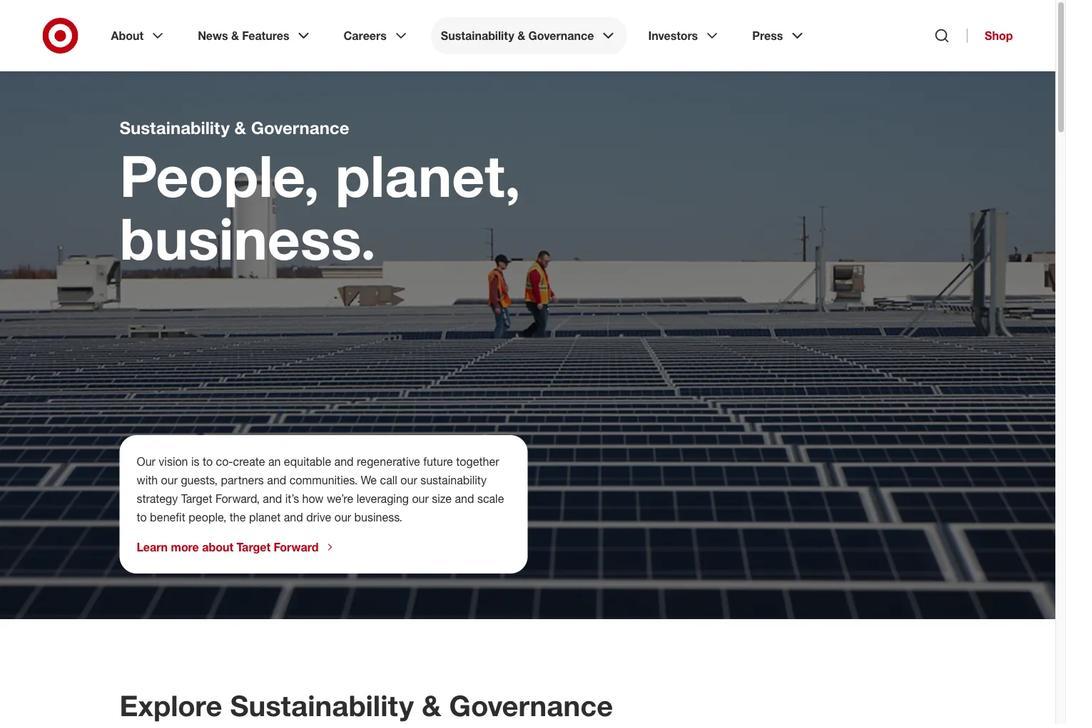 Task type: vqa. For each thing, say whether or not it's contained in the screenshot.
Nov 1, 2023
no



Task type: locate. For each thing, give the bounding box(es) containing it.
2 horizontal spatial sustainability
[[441, 29, 514, 42]]

0 vertical spatial to
[[203, 455, 213, 468]]

explore
[[120, 688, 222, 723]]

governance inside the sustainability & governance people, planet, business.
[[251, 117, 349, 138]]

business. inside our vision is to co-create an equitable and regenerative future together with our guests, partners and communities. we call our sustainability strategy target forward, and it's how we're leveraging our size and scale to benefit people, the planet and drive our business.
[[354, 510, 402, 524]]

& inside the sustainability & governance people, planet, business.
[[234, 117, 246, 138]]

our down vision
[[161, 473, 178, 487]]

to
[[203, 455, 213, 468], [137, 510, 147, 524]]

forward
[[274, 540, 319, 554]]

press
[[752, 29, 783, 42]]

target
[[181, 492, 212, 506], [237, 540, 270, 554]]

target down guests,
[[181, 492, 212, 506]]

business.
[[120, 203, 376, 273], [354, 510, 402, 524]]

call
[[380, 473, 397, 487]]

forward,
[[215, 492, 260, 506]]

leveraging
[[357, 492, 409, 506]]

to right is
[[203, 455, 213, 468]]

to down the strategy
[[137, 510, 147, 524]]

1 vertical spatial governance
[[251, 117, 349, 138]]

0 horizontal spatial sustainability
[[120, 117, 230, 138]]

we
[[361, 473, 377, 487]]

target down planet
[[237, 540, 270, 554]]

equitable
[[284, 455, 331, 468]]

future
[[423, 455, 453, 468]]

sustainability & governance people, planet, business.
[[120, 117, 521, 273]]

0 vertical spatial sustainability
[[441, 29, 514, 42]]

0 vertical spatial governance
[[528, 29, 594, 42]]

0 horizontal spatial to
[[137, 510, 147, 524]]

1 vertical spatial business.
[[354, 510, 402, 524]]

0 horizontal spatial target
[[181, 492, 212, 506]]

shop link
[[967, 29, 1013, 43]]

our
[[161, 473, 178, 487], [401, 473, 417, 487], [412, 492, 429, 506], [334, 510, 351, 524]]

press link
[[742, 17, 816, 54]]

sustainability for sustainability & governance
[[441, 29, 514, 42]]

sustainability
[[420, 473, 487, 487]]

create
[[233, 455, 265, 468]]

people,
[[120, 141, 320, 210]]

planet
[[249, 510, 281, 524]]

0 vertical spatial target
[[181, 492, 212, 506]]

and
[[334, 455, 354, 468], [267, 473, 286, 487], [263, 492, 282, 506], [455, 492, 474, 506], [284, 510, 303, 524]]

learn
[[137, 540, 168, 554]]

1 vertical spatial sustainability
[[120, 117, 230, 138]]

about
[[111, 29, 144, 42]]

1 horizontal spatial target
[[237, 540, 270, 554]]

vision
[[159, 455, 188, 468]]

&
[[231, 29, 239, 42], [518, 29, 525, 42], [234, 117, 246, 138], [422, 688, 441, 723]]

& for sustainability & governance people, planet, business.
[[234, 117, 246, 138]]

our vision is to co-create an equitable and regenerative future together with our guests, partners and communities. we call our sustainability strategy target forward, and it's how we're leveraging our size and scale to benefit people, the planet and drive our business.
[[137, 455, 504, 524]]

about link
[[101, 17, 176, 54]]

sustainability inside the sustainability & governance people, planet, business.
[[120, 117, 230, 138]]

with
[[137, 473, 158, 487]]

learn more about target forward
[[137, 540, 319, 554]]

and down it's
[[284, 510, 303, 524]]

people,
[[188, 510, 226, 524]]

co-
[[216, 455, 233, 468]]

target inside our vision is to co-create an equitable and regenerative future together with our guests, partners and communities. we call our sustainability strategy target forward, and it's how we're leveraging our size and scale to benefit people, the planet and drive our business.
[[181, 492, 212, 506]]

1 horizontal spatial sustainability
[[230, 688, 414, 723]]

about
[[202, 540, 233, 554]]

governance
[[528, 29, 594, 42], [251, 117, 349, 138], [449, 688, 613, 723]]

governance inside sustainability & governance link
[[528, 29, 594, 42]]

sustainability
[[441, 29, 514, 42], [120, 117, 230, 138], [230, 688, 414, 723]]

0 vertical spatial business.
[[120, 203, 376, 273]]

& for sustainability & governance
[[518, 29, 525, 42]]

and down an
[[267, 473, 286, 487]]

careers
[[344, 29, 387, 42]]

governance for sustainability & governance people, planet, business.
[[251, 117, 349, 138]]

benefit
[[150, 510, 185, 524]]



Task type: describe. For each thing, give the bounding box(es) containing it.
learn more about target forward link
[[137, 540, 336, 554]]

investors
[[648, 29, 698, 42]]

size
[[432, 492, 452, 506]]

how
[[302, 492, 324, 506]]

business. inside the sustainability & governance people, planet, business.
[[120, 203, 376, 273]]

it's
[[285, 492, 299, 506]]

our
[[137, 455, 155, 468]]

news
[[198, 29, 228, 42]]

careers link
[[334, 17, 419, 54]]

sustainability for sustainability & governance people, planet, business.
[[120, 117, 230, 138]]

guests,
[[181, 473, 218, 487]]

governance for sustainability & governance
[[528, 29, 594, 42]]

and up communities. at bottom
[[334, 455, 354, 468]]

drive
[[306, 510, 331, 524]]

news & features link
[[188, 17, 322, 54]]

explore sustainability & governance
[[120, 688, 613, 723]]

and down sustainability
[[455, 492, 474, 506]]

our left size
[[412, 492, 429, 506]]

is
[[191, 455, 199, 468]]

the
[[230, 510, 246, 524]]

scale
[[477, 492, 504, 506]]

2 vertical spatial governance
[[449, 688, 613, 723]]

sustainability & governance link
[[431, 17, 627, 54]]

planet,
[[335, 141, 521, 210]]

features
[[242, 29, 289, 42]]

together
[[456, 455, 499, 468]]

our down we're
[[334, 510, 351, 524]]

regenerative
[[357, 455, 420, 468]]

investors link
[[638, 17, 731, 54]]

our right "call"
[[401, 473, 417, 487]]

& for news & features
[[231, 29, 239, 42]]

1 vertical spatial to
[[137, 510, 147, 524]]

news & features
[[198, 29, 289, 42]]

we're
[[327, 492, 353, 506]]

more
[[171, 540, 199, 554]]

and left it's
[[263, 492, 282, 506]]

1 vertical spatial target
[[237, 540, 270, 554]]

shop
[[985, 29, 1013, 42]]

1 horizontal spatial to
[[203, 455, 213, 468]]

strategy
[[137, 492, 178, 506]]

communities.
[[290, 473, 358, 487]]

2 vertical spatial sustainability
[[230, 688, 414, 723]]

an
[[268, 455, 281, 468]]

sustainability & governance
[[441, 29, 594, 42]]

partners
[[221, 473, 264, 487]]



